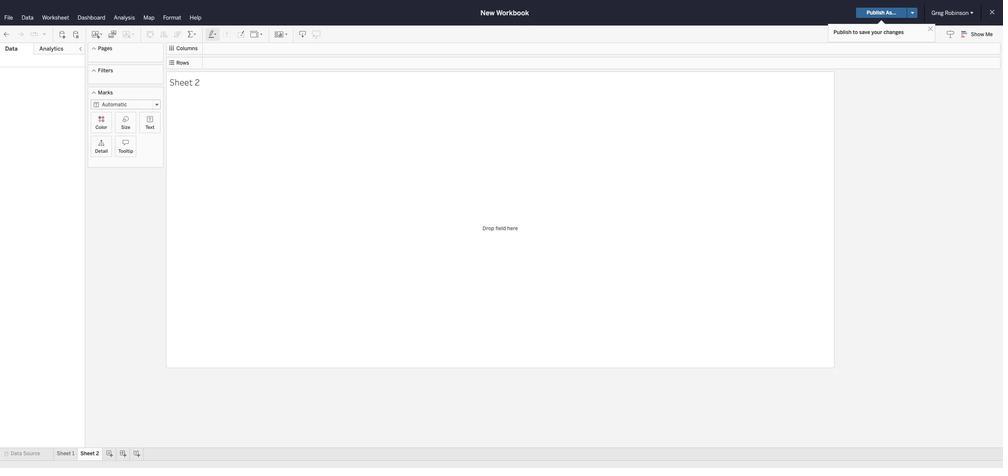 Task type: describe. For each thing, give the bounding box(es) containing it.
save
[[859, 29, 870, 35]]

swap rows and columns image
[[146, 30, 155, 39]]

dashboard
[[78, 14, 105, 21]]

new
[[480, 9, 495, 17]]

filters
[[98, 68, 113, 74]]

me
[[985, 32, 993, 37]]

new worksheet image
[[91, 30, 103, 39]]

file
[[4, 14, 13, 21]]

your
[[871, 29, 882, 35]]

collapse image
[[78, 46, 83, 52]]

duplicate image
[[108, 30, 117, 39]]

close image
[[926, 25, 935, 33]]

1 vertical spatial data
[[5, 46, 18, 52]]

here
[[507, 226, 518, 232]]

show me button
[[957, 28, 1001, 41]]

marks
[[98, 90, 113, 96]]

1 horizontal spatial sheet
[[80, 451, 95, 457]]

new data source image
[[58, 30, 67, 39]]

show/hide cards image
[[274, 30, 288, 39]]

workbook
[[496, 9, 529, 17]]

clear sheet image
[[122, 30, 135, 39]]

format workbook image
[[236, 30, 245, 39]]

redo image
[[16, 30, 25, 39]]

2 horizontal spatial sheet
[[170, 76, 193, 88]]

new workbook
[[480, 9, 529, 17]]

as...
[[886, 10, 896, 16]]

analysis
[[114, 14, 135, 21]]

totals image
[[187, 30, 197, 39]]

data source
[[11, 451, 40, 457]]

replay animation image
[[30, 30, 38, 39]]

1 horizontal spatial sheet 2
[[170, 76, 200, 88]]

show labels image
[[223, 30, 231, 39]]

sort descending image
[[173, 30, 182, 39]]

format
[[163, 14, 181, 21]]

replay animation image
[[42, 31, 47, 36]]

fit image
[[250, 30, 264, 39]]

0 vertical spatial data
[[22, 14, 34, 21]]



Task type: vqa. For each thing, say whether or not it's contained in the screenshot.
Totals
no



Task type: locate. For each thing, give the bounding box(es) containing it.
1 vertical spatial publish
[[834, 29, 852, 35]]

rows
[[176, 60, 189, 66]]

1 vertical spatial sheet 2
[[80, 451, 99, 457]]

download image
[[299, 30, 307, 39]]

publish inside button
[[867, 10, 885, 16]]

sheet 1
[[57, 451, 74, 457]]

publish as...
[[867, 10, 896, 16]]

show me
[[971, 32, 993, 37]]

1
[[72, 451, 74, 457]]

highlight image
[[208, 30, 218, 39]]

0 horizontal spatial 2
[[96, 451, 99, 457]]

2 vertical spatial data
[[11, 451, 22, 457]]

sheet right 1
[[80, 451, 95, 457]]

publish left the 'to'
[[834, 29, 852, 35]]

robinson
[[945, 10, 969, 16]]

1 horizontal spatial 2
[[195, 76, 200, 88]]

1 horizontal spatial publish
[[867, 10, 885, 16]]

drop field here
[[483, 226, 518, 232]]

0 horizontal spatial sheet 2
[[80, 451, 99, 457]]

data down undo icon
[[5, 46, 18, 52]]

0 horizontal spatial sheet
[[57, 451, 71, 457]]

to
[[853, 29, 858, 35]]

pages
[[98, 46, 112, 52]]

sheet
[[170, 76, 193, 88], [57, 451, 71, 457], [80, 451, 95, 457]]

help
[[190, 14, 201, 21]]

worksheet
[[42, 14, 69, 21]]

data up replay animation image
[[22, 14, 34, 21]]

2
[[195, 76, 200, 88], [96, 451, 99, 457]]

publish to save your changes
[[834, 29, 904, 35]]

text
[[145, 125, 154, 130]]

sort ascending image
[[160, 30, 168, 39]]

tooltip
[[118, 149, 133, 154]]

0 vertical spatial sheet 2
[[170, 76, 200, 88]]

data
[[22, 14, 34, 21], [5, 46, 18, 52], [11, 451, 22, 457]]

greg
[[932, 10, 944, 16]]

sheet 2
[[170, 76, 200, 88], [80, 451, 99, 457]]

publish for publish to save your changes
[[834, 29, 852, 35]]

sheet 2 right 1
[[80, 451, 99, 457]]

show
[[971, 32, 984, 37]]

source
[[23, 451, 40, 457]]

field
[[496, 226, 506, 232]]

analytics
[[39, 46, 63, 52]]

pause auto updates image
[[72, 30, 81, 39]]

0 vertical spatial publish
[[867, 10, 885, 16]]

changes
[[884, 29, 904, 35]]

greg robinson
[[932, 10, 969, 16]]

data guide image
[[946, 30, 955, 38]]

publish for publish as...
[[867, 10, 885, 16]]

2 right 1
[[96, 451, 99, 457]]

columns
[[176, 46, 198, 52]]

sheet down rows
[[170, 76, 193, 88]]

1 vertical spatial 2
[[96, 451, 99, 457]]

0 horizontal spatial publish
[[834, 29, 852, 35]]

2 down columns
[[195, 76, 200, 88]]

detail
[[95, 149, 108, 154]]

to use edit in desktop, save the workbook outside of personal space image
[[312, 30, 321, 39]]

sheet left 1
[[57, 451, 71, 457]]

publish
[[867, 10, 885, 16], [834, 29, 852, 35]]

undo image
[[3, 30, 11, 39]]

publish as... button
[[856, 8, 907, 18]]

data left the source
[[11, 451, 22, 457]]

sheet 2 down rows
[[170, 76, 200, 88]]

0 vertical spatial 2
[[195, 76, 200, 88]]

map
[[143, 14, 155, 21]]

color
[[95, 125, 107, 130]]

publish left as...
[[867, 10, 885, 16]]

size
[[121, 125, 130, 130]]

drop
[[483, 226, 494, 232]]



